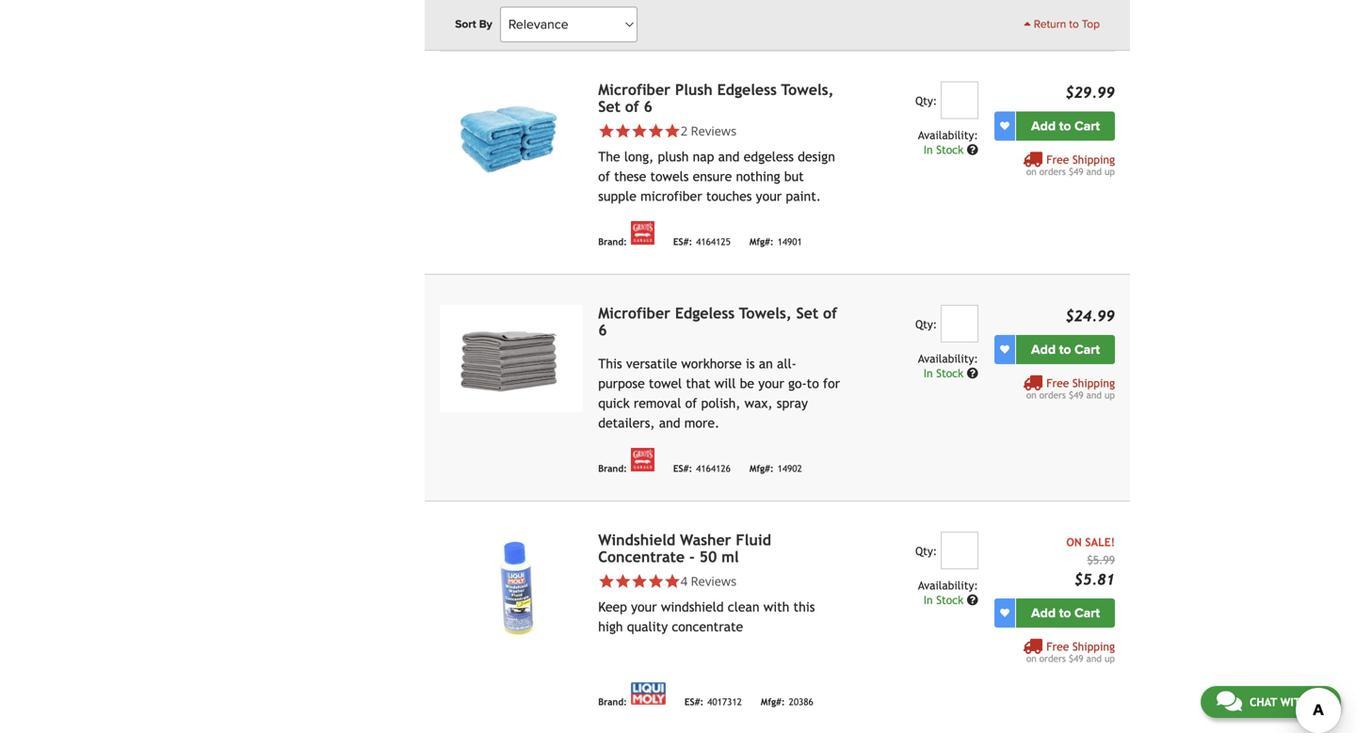 Task type: describe. For each thing, give the bounding box(es) containing it.
supple
[[598, 189, 637, 204]]

top
[[1082, 17, 1100, 31]]

es#: for 6
[[673, 236, 692, 247]]

mfg#: 14901
[[750, 236, 802, 247]]

griot's - corporate logo image for of
[[631, 222, 654, 245]]

on for $24.99
[[1027, 390, 1037, 401]]

purpose
[[598, 377, 645, 392]]

of inside "the long, plush nap and edgeless design of these towels ensure nothing but supple microfiber touches your paint."
[[598, 169, 610, 184]]

4164125
[[696, 236, 731, 247]]

washer
[[680, 532, 731, 549]]

mfg#: 20386
[[761, 697, 814, 708]]

is
[[746, 357, 755, 372]]

go-
[[788, 377, 807, 392]]

concentrate
[[598, 549, 685, 566]]

qty: for microfiber edgeless towels, set of 6
[[916, 318, 937, 331]]

microfiber plush edgeless towels, set of 6
[[598, 81, 834, 116]]

6 inside microfiber edgeless towels, set of 6
[[598, 322, 607, 339]]

microfiber for of
[[598, 81, 671, 99]]

cart for $24.99
[[1075, 342, 1100, 358]]

will
[[715, 377, 736, 392]]

paint.
[[786, 189, 821, 204]]

star image up keep in the bottom left of the page
[[598, 574, 615, 590]]

microfiber
[[641, 189, 702, 204]]

sonax - corporate logo image
[[631, 2, 733, 21]]

ensure
[[693, 169, 732, 184]]

in for windshield washer fluid concentrate - 50 ml
[[924, 594, 933, 607]]

free shipping on orders $49 and up for $24.99
[[1027, 377, 1115, 401]]

quick
[[598, 396, 630, 411]]

star image left 2
[[648, 123, 664, 140]]

star image up the
[[598, 123, 615, 140]]

2
[[681, 123, 688, 140]]

1 2 reviews link from the left
[[598, 123, 842, 140]]

es#: for ml
[[685, 697, 704, 708]]

on sale! $5.99 $5.81
[[1067, 536, 1115, 589]]

spray
[[777, 396, 808, 411]]

add to cart button for $24.99
[[1016, 336, 1115, 365]]

2 2 reviews link from the left
[[681, 123, 737, 140]]

sort
[[455, 17, 476, 31]]

all-
[[777, 357, 797, 372]]

star image up keep in the bottom left of the page
[[615, 574, 631, 590]]

availability: for microfiber plush edgeless towels, set of 6
[[918, 129, 979, 142]]

for
[[823, 377, 840, 392]]

quality
[[627, 620, 668, 635]]

by
[[479, 17, 493, 31]]

up for $29.99
[[1105, 166, 1115, 177]]

plush
[[675, 81, 713, 99]]

caret up image
[[1024, 18, 1031, 29]]

2 4 reviews link from the left
[[681, 573, 737, 590]]

2 reviews
[[681, 123, 737, 140]]

concentrate
[[672, 620, 743, 635]]

be
[[740, 377, 755, 392]]

edgeless
[[744, 150, 794, 165]]

to inside this versatile workhorse is an all- purpose towel that will be your go-to for quick removal of polish, wax, spray detailers, and more.
[[807, 377, 819, 392]]

wax,
[[745, 396, 773, 411]]

plush
[[658, 150, 689, 165]]

nothing
[[736, 169, 780, 184]]

ml
[[722, 549, 739, 566]]

up for $24.99
[[1105, 390, 1115, 401]]

availability: for windshield washer fluid concentrate - 50 ml
[[918, 580, 979, 593]]

qty: for microfiber plush edgeless towels, set of 6
[[916, 94, 937, 108]]

sort by
[[455, 17, 493, 31]]

3 cart from the top
[[1075, 606, 1100, 622]]

3 orders from the top
[[1040, 654, 1066, 665]]

towels
[[650, 169, 689, 184]]

1 vertical spatial with
[[1281, 696, 1308, 709]]

star image up windshield
[[664, 574, 681, 590]]

es#: 4164125
[[673, 236, 731, 247]]

the
[[598, 150, 620, 165]]

detailers,
[[598, 416, 655, 431]]

of inside this versatile workhorse is an all- purpose towel that will be your go-to for quick removal of polish, wax, spray detailers, and more.
[[685, 396, 697, 411]]

microfiber edgeless towels, set of 6 link
[[598, 305, 837, 339]]

these
[[614, 169, 646, 184]]

and down $5.81
[[1087, 654, 1102, 665]]

this versatile workhorse is an all- purpose towel that will be your go-to for quick removal of polish, wax, spray detailers, and more.
[[598, 357, 840, 431]]

return to top link
[[1024, 16, 1100, 33]]

fluid
[[736, 532, 771, 549]]

set inside microfiber plush edgeless towels, set of 6
[[598, 98, 621, 116]]

-
[[689, 549, 695, 566]]

brand: for microfiber edgeless towels, set of 6
[[598, 463, 627, 474]]

star image up plush
[[664, 123, 681, 140]]

to down $29.99
[[1059, 118, 1071, 134]]

windshield
[[661, 600, 724, 615]]

your inside this versatile workhorse is an all- purpose towel that will be your go-to for quick removal of polish, wax, spray detailers, and more.
[[759, 377, 784, 392]]

microfiber edgeless towels, set of 6
[[598, 305, 837, 339]]

2 add to wish list image from the top
[[1000, 609, 1010, 619]]

reviews for plush
[[691, 123, 737, 140]]

edgeless inside microfiber edgeless towels, set of 6
[[675, 305, 735, 322]]

chat
[[1250, 696, 1277, 709]]

shipping for $24.99
[[1073, 377, 1115, 390]]

to inside return to top link
[[1069, 17, 1079, 31]]

to down "$24.99"
[[1059, 342, 1071, 358]]

4 reviews
[[681, 573, 737, 590]]

polish,
[[701, 396, 741, 411]]

add to cart for $24.99
[[1031, 342, 1100, 358]]

return
[[1034, 17, 1066, 31]]

1 vertical spatial mfg#:
[[750, 463, 774, 474]]

3 add from the top
[[1031, 606, 1056, 622]]

2 in stock from the top
[[924, 367, 967, 380]]

in for microfiber plush edgeless towels, set of 6
[[924, 143, 933, 157]]

$29.99
[[1066, 84, 1115, 101]]

3 up from the top
[[1105, 654, 1115, 665]]

liqui-moly - corporate logo image
[[631, 683, 666, 706]]

edgeless inside microfiber plush edgeless towels, set of 6
[[717, 81, 777, 99]]

star image down the concentrate
[[631, 574, 648, 590]]

50
[[699, 549, 717, 566]]

es#4017312 - 20386 - windshield washer fluid concentrate - 50 ml - keep your windshield clean with this high quality concentrate - liqui-moly - audi bmw volkswagen mercedes benz mini porsche image
[[440, 532, 583, 640]]

this
[[598, 357, 622, 372]]

1 4 reviews link from the left
[[598, 573, 842, 590]]

add to cart button for $29.99
[[1016, 112, 1115, 141]]

and down $29.99
[[1087, 166, 1102, 177]]

3 shipping from the top
[[1073, 641, 1115, 654]]

your inside keep your windshield clean with this high quality concentrate
[[631, 600, 657, 615]]

long,
[[624, 150, 654, 165]]

on for $29.99
[[1027, 166, 1037, 177]]

orders for $24.99
[[1040, 390, 1066, 401]]

towels, inside microfiber plush edgeless towels, set of 6
[[781, 81, 834, 99]]

20386
[[789, 697, 814, 708]]

sale!
[[1086, 536, 1115, 549]]

free for $29.99
[[1047, 153, 1069, 166]]



Task type: locate. For each thing, give the bounding box(es) containing it.
2 up from the top
[[1105, 390, 1115, 401]]

add to cart button down "$24.99"
[[1016, 336, 1115, 365]]

shipping down "$24.99"
[[1073, 377, 1115, 390]]

2 cart from the top
[[1075, 342, 1100, 358]]

3 free from the top
[[1047, 641, 1069, 654]]

2 question circle image from the top
[[967, 595, 979, 606]]

1 vertical spatial your
[[759, 377, 784, 392]]

the long, plush nap and edgeless design of these towels ensure nothing but supple microfiber touches your paint.
[[598, 150, 835, 204]]

1 vertical spatial in
[[924, 367, 933, 380]]

add for $29.99
[[1031, 118, 1056, 134]]

add to wish list image
[[1000, 122, 1010, 131]]

1 availability: from the top
[[918, 129, 979, 142]]

0 vertical spatial es#:
[[673, 236, 692, 247]]

0 vertical spatial add
[[1031, 118, 1056, 134]]

es#: left 4164125
[[673, 236, 692, 247]]

1 vertical spatial add to cart
[[1031, 342, 1100, 358]]

mfg#: left 14901
[[750, 236, 774, 247]]

shipping down $29.99
[[1073, 153, 1115, 166]]

$49 down "$24.99"
[[1069, 390, 1084, 401]]

up down "$24.99"
[[1105, 390, 1115, 401]]

return to top
[[1031, 17, 1100, 31]]

microfiber inside microfiber plush edgeless towels, set of 6
[[598, 81, 671, 99]]

2 vertical spatial add to cart button
[[1016, 599, 1115, 628]]

0 vertical spatial towels,
[[781, 81, 834, 99]]

0 vertical spatial with
[[764, 600, 790, 615]]

1 vertical spatial 6
[[598, 322, 607, 339]]

4164126
[[696, 463, 731, 474]]

1 horizontal spatial set
[[796, 305, 819, 322]]

add to cart for $29.99
[[1031, 118, 1100, 134]]

0 vertical spatial cart
[[1075, 118, 1100, 134]]

of inside microfiber plush edgeless towels, set of 6
[[625, 98, 639, 116]]

1 orders from the top
[[1040, 166, 1066, 177]]

1 vertical spatial reviews
[[691, 573, 737, 590]]

cart down $29.99
[[1075, 118, 1100, 134]]

0 vertical spatial $49
[[1069, 166, 1084, 177]]

in stock for on sale!
[[924, 594, 967, 607]]

question circle image for microfiber edgeless towels, set of 6
[[967, 368, 979, 379]]

2 griot's - corporate logo image from the top
[[631, 449, 654, 472]]

0 vertical spatial orders
[[1040, 166, 1066, 177]]

4 reviews link
[[598, 573, 842, 590], [681, 573, 737, 590]]

in stock for $29.99
[[924, 143, 967, 157]]

2 free from the top
[[1047, 377, 1069, 390]]

1 shipping from the top
[[1073, 153, 1115, 166]]

1 question circle image from the top
[[967, 368, 979, 379]]

to left top
[[1069, 17, 1079, 31]]

1 in stock from the top
[[924, 143, 967, 157]]

of down the
[[598, 169, 610, 184]]

0 vertical spatial stock
[[937, 143, 964, 157]]

star image up the
[[615, 123, 631, 140]]

keep
[[598, 600, 627, 615]]

2 vertical spatial $49
[[1069, 654, 1084, 665]]

qty:
[[916, 94, 937, 108], [916, 318, 937, 331], [916, 545, 937, 558]]

2 vertical spatial add to cart
[[1031, 606, 1100, 622]]

2 vertical spatial add
[[1031, 606, 1056, 622]]

towels, inside microfiber edgeless towels, set of 6
[[739, 305, 792, 322]]

free shipping on orders $49 and up down $5.81
[[1027, 641, 1115, 665]]

cart
[[1075, 118, 1100, 134], [1075, 342, 1100, 358], [1075, 606, 1100, 622]]

windshield washer fluid concentrate - 50 ml link
[[598, 532, 771, 566]]

2 vertical spatial stock
[[937, 594, 964, 607]]

$49 down $5.81
[[1069, 654, 1084, 665]]

1 horizontal spatial 6
[[644, 98, 653, 116]]

add to cart
[[1031, 118, 1100, 134], [1031, 342, 1100, 358], [1031, 606, 1100, 622]]

removal
[[634, 396, 681, 411]]

4 reviews link down the ml
[[598, 573, 842, 590]]

availability: for microfiber edgeless towels, set of 6
[[918, 353, 979, 366]]

0 horizontal spatial 6
[[598, 322, 607, 339]]

cart for $29.99
[[1075, 118, 1100, 134]]

question circle image for windshield washer fluid concentrate - 50 ml
[[967, 595, 979, 606]]

towels,
[[781, 81, 834, 99], [739, 305, 792, 322]]

2 reviews link
[[598, 123, 842, 140], [681, 123, 737, 140]]

0 vertical spatial shipping
[[1073, 153, 1115, 166]]

0 vertical spatial on
[[1027, 166, 1037, 177]]

2 orders from the top
[[1040, 390, 1066, 401]]

cart down $5.81
[[1075, 606, 1100, 622]]

0 vertical spatial set
[[598, 98, 621, 116]]

set up all-
[[796, 305, 819, 322]]

design
[[798, 150, 835, 165]]

reviews up nap
[[691, 123, 737, 140]]

$49 down $29.99
[[1069, 166, 1084, 177]]

2 vertical spatial qty:
[[916, 545, 937, 558]]

1 vertical spatial up
[[1105, 390, 1115, 401]]

3 stock from the top
[[937, 594, 964, 607]]

but
[[784, 169, 804, 184]]

more.
[[685, 416, 720, 431]]

2 brand: from the top
[[598, 236, 627, 247]]

free down on sale! $5.99 $5.81
[[1047, 641, 1069, 654]]

1 vertical spatial free
[[1047, 377, 1069, 390]]

es#: 4164126
[[673, 463, 731, 474]]

free down "$24.99"
[[1047, 377, 1069, 390]]

1 stock from the top
[[937, 143, 964, 157]]

2 free shipping on orders $49 and up from the top
[[1027, 377, 1115, 401]]

$49 for $29.99
[[1069, 166, 1084, 177]]

2 in from the top
[[924, 367, 933, 380]]

2 vertical spatial orders
[[1040, 654, 1066, 665]]

0 vertical spatial 6
[[644, 98, 653, 116]]

windshield
[[598, 532, 676, 549]]

3 add to cart from the top
[[1031, 606, 1100, 622]]

2 qty: from the top
[[916, 318, 937, 331]]

workhorse
[[681, 357, 742, 372]]

1 on from the top
[[1027, 166, 1037, 177]]

0 vertical spatial free shipping on orders $49 and up
[[1027, 153, 1115, 177]]

1 add from the top
[[1031, 118, 1056, 134]]

$49 for $24.99
[[1069, 390, 1084, 401]]

add to cart button down $29.99
[[1016, 112, 1115, 141]]

2 $49 from the top
[[1069, 390, 1084, 401]]

2 vertical spatial cart
[[1075, 606, 1100, 622]]

stock for on sale!
[[937, 594, 964, 607]]

mfg#: left 14902
[[750, 463, 774, 474]]

0 horizontal spatial set
[[598, 98, 621, 116]]

1 vertical spatial on
[[1027, 390, 1037, 401]]

shipping
[[1073, 153, 1115, 166], [1073, 377, 1115, 390], [1073, 641, 1115, 654]]

comments image
[[1217, 690, 1242, 713]]

an
[[759, 357, 773, 372]]

windshield washer fluid concentrate - 50 ml
[[598, 532, 771, 566]]

1 vertical spatial towels,
[[739, 305, 792, 322]]

1 free shipping on orders $49 and up from the top
[[1027, 153, 1115, 177]]

1 vertical spatial add to cart button
[[1016, 336, 1115, 365]]

reviews for washer
[[691, 573, 737, 590]]

stock
[[937, 143, 964, 157], [937, 367, 964, 380], [937, 594, 964, 607]]

1 griot's - corporate logo image from the top
[[631, 222, 654, 245]]

towels, up an
[[739, 305, 792, 322]]

reviews
[[691, 123, 737, 140], [691, 573, 737, 590]]

with inside keep your windshield clean with this high quality concentrate
[[764, 600, 790, 615]]

2 vertical spatial es#:
[[685, 697, 704, 708]]

and
[[718, 150, 740, 165], [1087, 166, 1102, 177], [1087, 390, 1102, 401], [659, 416, 681, 431], [1087, 654, 1102, 665]]

nap
[[693, 150, 714, 165]]

high
[[598, 620, 623, 635]]

3 qty: from the top
[[916, 545, 937, 558]]

0 vertical spatial reviews
[[691, 123, 737, 140]]

brand: for windshield washer fluid concentrate - 50 ml
[[598, 697, 627, 708]]

2 availability: from the top
[[918, 353, 979, 366]]

brand: down supple
[[598, 236, 627, 247]]

this
[[794, 600, 815, 615]]

1 vertical spatial microfiber
[[598, 305, 671, 322]]

1 in from the top
[[924, 143, 933, 157]]

edgeless
[[717, 81, 777, 99], [675, 305, 735, 322]]

free for $24.99
[[1047, 377, 1069, 390]]

add to cart down "$24.99"
[[1031, 342, 1100, 358]]

4017312
[[708, 697, 742, 708]]

on
[[1067, 536, 1082, 549]]

us
[[1312, 696, 1325, 709]]

4
[[681, 573, 688, 590]]

1 vertical spatial stock
[[937, 367, 964, 380]]

$5.99
[[1087, 554, 1115, 567]]

$5.81
[[1074, 572, 1115, 589]]

14902
[[778, 463, 802, 474]]

orders for $29.99
[[1040, 166, 1066, 177]]

with
[[764, 600, 790, 615], [1281, 696, 1308, 709]]

2 vertical spatial in
[[924, 594, 933, 607]]

1 vertical spatial availability:
[[918, 353, 979, 366]]

1 microfiber from the top
[[598, 81, 671, 99]]

1 vertical spatial es#:
[[673, 463, 692, 474]]

2 add to cart button from the top
[[1016, 336, 1115, 365]]

qty: for windshield washer fluid concentrate - 50 ml
[[916, 545, 937, 558]]

0 vertical spatial edgeless
[[717, 81, 777, 99]]

your down an
[[759, 377, 784, 392]]

mfg#: 14902
[[750, 463, 802, 474]]

towel
[[649, 377, 682, 392]]

1 vertical spatial edgeless
[[675, 305, 735, 322]]

0 vertical spatial add to wish list image
[[1000, 345, 1010, 355]]

3 availability: from the top
[[918, 580, 979, 593]]

1 vertical spatial cart
[[1075, 342, 1100, 358]]

6 up this at the left of page
[[598, 322, 607, 339]]

question circle image
[[967, 368, 979, 379], [967, 595, 979, 606]]

1 add to wish list image from the top
[[1000, 345, 1010, 355]]

microfiber up versatile
[[598, 305, 671, 322]]

and down the removal on the bottom
[[659, 416, 681, 431]]

2 microfiber from the top
[[598, 305, 671, 322]]

0 vertical spatial in stock
[[924, 143, 967, 157]]

1 vertical spatial $49
[[1069, 390, 1084, 401]]

star image up long,
[[631, 123, 648, 140]]

to down on sale! $5.99 $5.81
[[1059, 606, 1071, 622]]

your inside "the long, plush nap and edgeless design of these towels ensure nothing but supple microfiber touches your paint."
[[756, 189, 782, 204]]

1 vertical spatial question circle image
[[967, 595, 979, 606]]

2 vertical spatial up
[[1105, 654, 1115, 665]]

2 stock from the top
[[937, 367, 964, 380]]

free shipping on orders $49 and up down $29.99
[[1027, 153, 1115, 177]]

es#:
[[673, 236, 692, 247], [673, 463, 692, 474], [685, 697, 704, 708]]

0 vertical spatial griot's - corporate logo image
[[631, 222, 654, 245]]

1 vertical spatial shipping
[[1073, 377, 1115, 390]]

0 vertical spatial in
[[924, 143, 933, 157]]

3 add to cart button from the top
[[1016, 599, 1115, 628]]

and inside this versatile workhorse is an all- purpose towel that will be your go-to for quick removal of polish, wax, spray detailers, and more.
[[659, 416, 681, 431]]

and inside "the long, plush nap and edgeless design of these towels ensure nothing but supple microfiber touches your paint."
[[718, 150, 740, 165]]

0 vertical spatial question circle image
[[967, 368, 979, 379]]

3 free shipping on orders $49 and up from the top
[[1027, 641, 1115, 665]]

2 vertical spatial availability:
[[918, 580, 979, 593]]

2 vertical spatial free shipping on orders $49 and up
[[1027, 641, 1115, 665]]

in for microfiber edgeless towels, set of 6
[[924, 367, 933, 380]]

2 vertical spatial your
[[631, 600, 657, 615]]

free down $29.99
[[1047, 153, 1069, 166]]

1 vertical spatial orders
[[1040, 390, 1066, 401]]

of up for
[[823, 305, 837, 322]]

0 vertical spatial add to cart
[[1031, 118, 1100, 134]]

3 $49 from the top
[[1069, 654, 1084, 665]]

es#4164125 - 14901 - microfiber plush edgeless towels, set of 6 - the long, plush nap and edgeless design of these towels ensure nothing but supple microfiber touches your paint. - griot's - audi bmw volkswagen mercedes benz mini porsche image
[[440, 82, 583, 189]]

0 horizontal spatial with
[[764, 600, 790, 615]]

es#4164126 - 14902 - microfiber edgeless towels, set of 6 - this versatile workhorse is an all-purpose towel that will be your go-to for quick removal of polish, wax, spray detailers, and more. - griot's - audi bmw volkswagen mercedes benz mini porsche image
[[440, 305, 583, 413]]

with left 'this'
[[764, 600, 790, 615]]

brand: for microfiber plush edgeless towels, set of 6
[[598, 236, 627, 247]]

es#: 4017312
[[685, 697, 742, 708]]

3 in from the top
[[924, 594, 933, 607]]

1 vertical spatial set
[[796, 305, 819, 322]]

1 horizontal spatial with
[[1281, 696, 1308, 709]]

mfg#: left 20386
[[761, 697, 785, 708]]

None number field
[[941, 82, 979, 119], [941, 305, 979, 343], [941, 532, 979, 570], [941, 82, 979, 119], [941, 305, 979, 343], [941, 532, 979, 570]]

edgeless right plush
[[717, 81, 777, 99]]

0 vertical spatial free
[[1047, 153, 1069, 166]]

microfiber left plush
[[598, 81, 671, 99]]

es#: left the 4017312
[[685, 697, 704, 708]]

microfiber plush edgeless towels, set of 6 link
[[598, 81, 834, 116]]

1 add to cart button from the top
[[1016, 112, 1115, 141]]

2 vertical spatial on
[[1027, 654, 1037, 665]]

star image left 4
[[648, 574, 664, 590]]

star image
[[615, 123, 631, 140], [631, 123, 648, 140], [648, 123, 664, 140], [598, 574, 615, 590], [631, 574, 648, 590], [648, 574, 664, 590]]

add to cart down $5.81
[[1031, 606, 1100, 622]]

with left us
[[1281, 696, 1308, 709]]

2 on from the top
[[1027, 390, 1037, 401]]

cart down "$24.99"
[[1075, 342, 1100, 358]]

of down that
[[685, 396, 697, 411]]

clean
[[728, 600, 760, 615]]

griot's - corporate logo image down detailers, on the bottom of the page
[[631, 449, 654, 472]]

mfg#:
[[750, 236, 774, 247], [750, 463, 774, 474], [761, 697, 785, 708]]

up down $29.99
[[1105, 166, 1115, 177]]

on
[[1027, 166, 1037, 177], [1027, 390, 1037, 401], [1027, 654, 1037, 665]]

griot's - corporate logo image down supple
[[631, 222, 654, 245]]

mfg#: for ml
[[761, 697, 785, 708]]

and right nap
[[718, 150, 740, 165]]

set inside microfiber edgeless towels, set of 6
[[796, 305, 819, 322]]

keep your windshield clean with this high quality concentrate
[[598, 600, 815, 635]]

question circle image
[[967, 144, 979, 156]]

griot's - corporate logo image for 6
[[631, 449, 654, 472]]

3 on from the top
[[1027, 654, 1037, 665]]

1 cart from the top
[[1075, 118, 1100, 134]]

2 vertical spatial mfg#:
[[761, 697, 785, 708]]

chat with us
[[1250, 696, 1325, 709]]

and down "$24.99"
[[1087, 390, 1102, 401]]

$49
[[1069, 166, 1084, 177], [1069, 390, 1084, 401], [1069, 654, 1084, 665]]

brand: down detailers, on the bottom of the page
[[598, 463, 627, 474]]

chat with us link
[[1201, 687, 1341, 719]]

brand: left 'sonax - corporate logo'
[[598, 13, 627, 24]]

1 $49 from the top
[[1069, 166, 1084, 177]]

shipping down $5.81
[[1073, 641, 1115, 654]]

0 vertical spatial mfg#:
[[750, 236, 774, 247]]

to left for
[[807, 377, 819, 392]]

1 vertical spatial add
[[1031, 342, 1056, 358]]

stock for $29.99
[[937, 143, 964, 157]]

of up long,
[[625, 98, 639, 116]]

1 free from the top
[[1047, 153, 1069, 166]]

0 vertical spatial microfiber
[[598, 81, 671, 99]]

1 vertical spatial add to wish list image
[[1000, 609, 1010, 619]]

free shipping on orders $49 and up down "$24.99"
[[1027, 377, 1115, 401]]

set up the
[[598, 98, 621, 116]]

2 add from the top
[[1031, 342, 1056, 358]]

edgeless up the workhorse
[[675, 305, 735, 322]]

up down $5.81
[[1105, 654, 1115, 665]]

microfiber for 6
[[598, 305, 671, 322]]

shipping for $29.99
[[1073, 153, 1115, 166]]

your up quality
[[631, 600, 657, 615]]

es#: left 4164126 on the right of the page
[[673, 463, 692, 474]]

0 vertical spatial availability:
[[918, 129, 979, 142]]

0 vertical spatial qty:
[[916, 94, 937, 108]]

touches
[[706, 189, 752, 204]]

add for $24.99
[[1031, 342, 1056, 358]]

add to wish list image
[[1000, 345, 1010, 355], [1000, 609, 1010, 619]]

1 reviews from the top
[[691, 123, 737, 140]]

in stock
[[924, 143, 967, 157], [924, 367, 967, 380], [924, 594, 967, 607]]

microfiber inside microfiber edgeless towels, set of 6
[[598, 305, 671, 322]]

free shipping on orders $49 and up for $29.99
[[1027, 153, 1115, 177]]

of inside microfiber edgeless towels, set of 6
[[823, 305, 837, 322]]

up
[[1105, 166, 1115, 177], [1105, 390, 1115, 401], [1105, 654, 1115, 665]]

mfg#: for 6
[[750, 236, 774, 247]]

2 add to cart from the top
[[1031, 342, 1100, 358]]

1 up from the top
[[1105, 166, 1115, 177]]

griot's - corporate logo image
[[631, 222, 654, 245], [631, 449, 654, 472]]

free shipping on orders $49 and up
[[1027, 153, 1115, 177], [1027, 377, 1115, 401], [1027, 641, 1115, 665]]

reviews down 50
[[691, 573, 737, 590]]

your down nothing
[[756, 189, 782, 204]]

star image
[[598, 123, 615, 140], [664, 123, 681, 140], [615, 574, 631, 590], [664, 574, 681, 590]]

brand: left liqui-moly - corporate logo in the left of the page
[[598, 697, 627, 708]]

versatile
[[626, 357, 677, 372]]

3 brand: from the top
[[598, 463, 627, 474]]

1 vertical spatial qty:
[[916, 318, 937, 331]]

microfiber
[[598, 81, 671, 99], [598, 305, 671, 322]]

1 qty: from the top
[[916, 94, 937, 108]]

that
[[686, 377, 711, 392]]

1 vertical spatial in stock
[[924, 367, 967, 380]]

6 inside microfiber plush edgeless towels, set of 6
[[644, 98, 653, 116]]

add to cart button down $5.81
[[1016, 599, 1115, 628]]

0 vertical spatial add to cart button
[[1016, 112, 1115, 141]]

towels, up design
[[781, 81, 834, 99]]

3 in stock from the top
[[924, 594, 967, 607]]

2 vertical spatial in stock
[[924, 594, 967, 607]]

$24.99
[[1066, 308, 1115, 325]]

14901
[[778, 236, 802, 247]]

2 vertical spatial shipping
[[1073, 641, 1115, 654]]

0 vertical spatial your
[[756, 189, 782, 204]]

0 vertical spatial up
[[1105, 166, 1115, 177]]

1 brand: from the top
[[598, 13, 627, 24]]

add to cart down $29.99
[[1031, 118, 1100, 134]]

2 vertical spatial free
[[1047, 641, 1069, 654]]

availability:
[[918, 129, 979, 142], [918, 353, 979, 366], [918, 580, 979, 593]]

orders
[[1040, 166, 1066, 177], [1040, 390, 1066, 401], [1040, 654, 1066, 665]]

4 reviews link down 50
[[681, 573, 737, 590]]

add to cart button
[[1016, 112, 1115, 141], [1016, 336, 1115, 365], [1016, 599, 1115, 628]]

1 vertical spatial griot's - corporate logo image
[[631, 449, 654, 472]]

2 reviews from the top
[[691, 573, 737, 590]]

1 vertical spatial free shipping on orders $49 and up
[[1027, 377, 1115, 401]]

2 shipping from the top
[[1073, 377, 1115, 390]]

4 brand: from the top
[[598, 697, 627, 708]]

6 left plush
[[644, 98, 653, 116]]

set
[[598, 98, 621, 116], [796, 305, 819, 322]]

1 add to cart from the top
[[1031, 118, 1100, 134]]



Task type: vqa. For each thing, say whether or not it's contained in the screenshot.
top
yes



